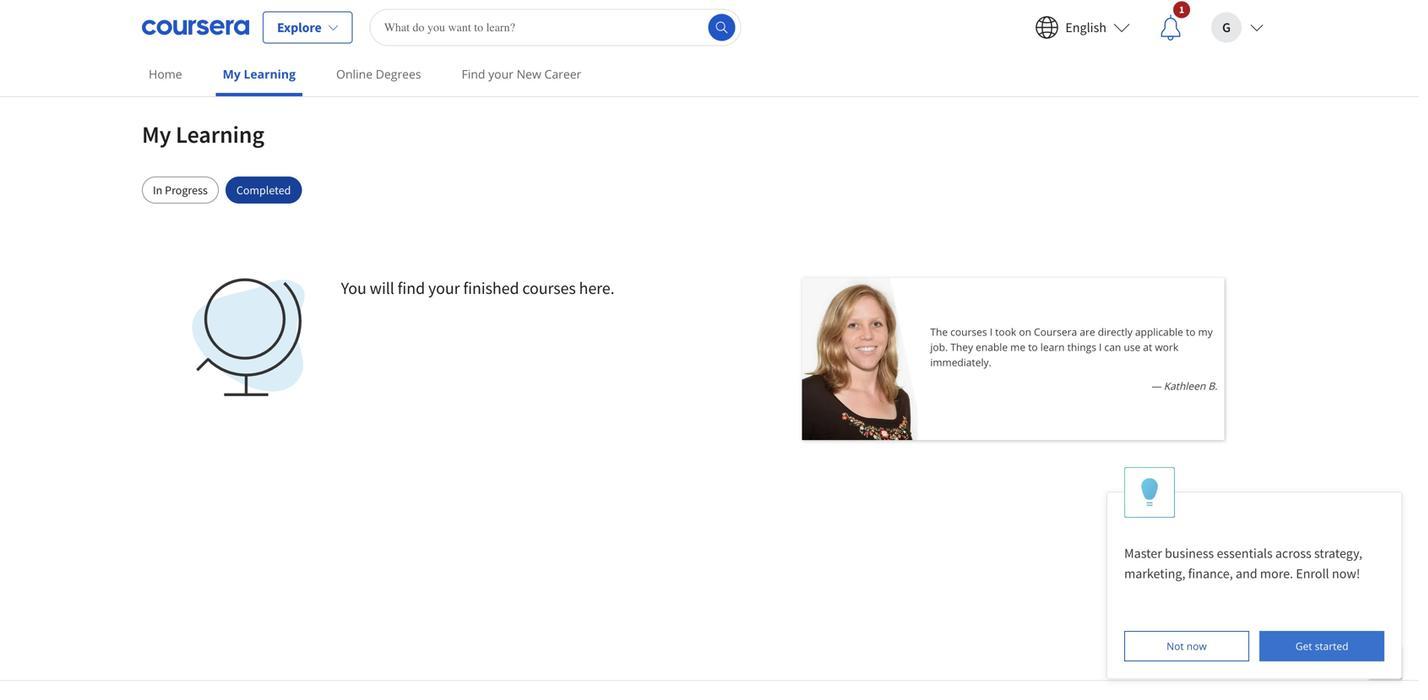 Task type: locate. For each thing, give the bounding box(es) containing it.
find your new career link
[[455, 55, 588, 93]]

degrees
[[376, 66, 421, 82]]

your
[[489, 66, 514, 82], [428, 278, 460, 299]]

master business essentials across strategy, marketing, finance, and more. enroll now!
[[1125, 545, 1366, 582]]

coursera
[[1035, 325, 1078, 339]]

0 vertical spatial your
[[489, 66, 514, 82]]

you
[[341, 278, 367, 299]]

my up in
[[142, 120, 171, 149]]

i left took
[[990, 325, 993, 339]]

1 horizontal spatial to
[[1187, 325, 1196, 339]]

to left my
[[1187, 325, 1196, 339]]

None search field
[[370, 9, 742, 46]]

my
[[223, 66, 241, 82], [142, 120, 171, 149]]

learning
[[244, 66, 296, 82], [176, 120, 264, 149]]

courses inside the courses i took on coursera are directly applicable to my job. they enable me to learn things i can use at work immediately.
[[951, 325, 988, 339]]

here.
[[579, 278, 615, 299]]

across
[[1276, 545, 1312, 562]]

now
[[1187, 639, 1207, 653]]

to right me
[[1029, 340, 1038, 354]]

things
[[1068, 340, 1097, 354]]

tab list
[[142, 177, 1278, 204]]

0 vertical spatial my
[[223, 66, 241, 82]]

0 vertical spatial courses
[[523, 278, 576, 299]]

more.
[[1261, 565, 1294, 582]]

i left can
[[1100, 340, 1102, 354]]

0 horizontal spatial to
[[1029, 340, 1038, 354]]

1 vertical spatial my
[[142, 120, 171, 149]]

1 horizontal spatial i
[[1100, 340, 1102, 354]]

my
[[1199, 325, 1213, 339]]

1 vertical spatial to
[[1029, 340, 1038, 354]]

at
[[1144, 340, 1153, 354]]

courses up they
[[951, 325, 988, 339]]

0 horizontal spatial courses
[[523, 278, 576, 299]]

courses left here.
[[523, 278, 576, 299]]

0 vertical spatial my learning
[[223, 66, 296, 82]]

can
[[1105, 340, 1122, 354]]

—
[[1152, 379, 1162, 393]]

my learning
[[223, 66, 296, 82], [142, 120, 264, 149]]

are
[[1080, 325, 1096, 339]]

1
[[1180, 3, 1185, 16]]

find your new career
[[462, 66, 582, 82]]

will
[[370, 278, 394, 299]]

in progress button
[[142, 177, 219, 204]]

my learning up progress on the left
[[142, 120, 264, 149]]

not now button
[[1125, 631, 1250, 662]]

master
[[1125, 545, 1163, 562]]

the
[[931, 325, 948, 339]]

my learning down explore
[[223, 66, 296, 82]]

1 vertical spatial courses
[[951, 325, 988, 339]]

learning up progress on the left
[[176, 120, 264, 149]]

online degrees link
[[330, 55, 428, 93]]

finance,
[[1189, 565, 1234, 582]]

get started
[[1296, 639, 1349, 653]]

courses
[[523, 278, 576, 299], [951, 325, 988, 339]]

0 horizontal spatial i
[[990, 325, 993, 339]]

not now
[[1167, 639, 1207, 653]]

to
[[1187, 325, 1196, 339], [1029, 340, 1038, 354]]

new
[[517, 66, 542, 82]]

english button
[[1022, 0, 1144, 55]]

english
[[1066, 19, 1107, 36]]

i
[[990, 325, 993, 339], [1100, 340, 1102, 354]]

0 horizontal spatial my
[[142, 120, 171, 149]]

on
[[1020, 325, 1032, 339]]

— kathleen b.
[[1152, 379, 1218, 393]]

globe image
[[189, 278, 308, 396]]

learning down explore
[[244, 66, 296, 82]]

1 horizontal spatial courses
[[951, 325, 988, 339]]

in
[[153, 183, 163, 198]]

find
[[462, 66, 486, 82]]

my down coursera image
[[223, 66, 241, 82]]

work
[[1156, 340, 1179, 354]]

1 horizontal spatial my
[[223, 66, 241, 82]]

1 vertical spatial your
[[428, 278, 460, 299]]

the courses i took on coursera are directly applicable to my job. they enable me to learn things i can use at work immediately.
[[931, 325, 1213, 369]]

1 horizontal spatial your
[[489, 66, 514, 82]]



Task type: describe. For each thing, give the bounding box(es) containing it.
applicable
[[1136, 325, 1184, 339]]

get
[[1296, 639, 1313, 653]]

enable
[[976, 340, 1008, 354]]

my learning link
[[216, 55, 303, 96]]

explore
[[277, 19, 322, 36]]

enroll
[[1297, 565, 1330, 582]]

not
[[1167, 639, 1185, 653]]

progress
[[165, 183, 208, 198]]

essentials
[[1217, 545, 1273, 562]]

coursera image
[[142, 14, 249, 41]]

find
[[398, 278, 425, 299]]

alice element
[[1107, 467, 1403, 680]]

kathleen
[[1164, 379, 1206, 393]]

learn
[[1041, 340, 1065, 354]]

completed button
[[226, 177, 302, 204]]

immediately.
[[931, 355, 992, 369]]

0 horizontal spatial your
[[428, 278, 460, 299]]

1 button
[[1144, 0, 1198, 55]]

1 vertical spatial my learning
[[142, 120, 264, 149]]

they
[[951, 340, 974, 354]]

started
[[1316, 639, 1349, 653]]

What do you want to learn? text field
[[370, 9, 742, 46]]

job.
[[931, 340, 948, 354]]

online
[[336, 66, 373, 82]]

in progress
[[153, 183, 208, 198]]

completed
[[236, 183, 291, 198]]

marketing,
[[1125, 565, 1186, 582]]

finished
[[463, 278, 519, 299]]

explore button
[[263, 11, 353, 44]]

0 vertical spatial to
[[1187, 325, 1196, 339]]

g button
[[1198, 0, 1278, 55]]

1 vertical spatial learning
[[176, 120, 264, 149]]

directly
[[1098, 325, 1133, 339]]

now!
[[1333, 565, 1361, 582]]

home
[[149, 66, 182, 82]]

career
[[545, 66, 582, 82]]

0 vertical spatial i
[[990, 325, 993, 339]]

b.
[[1209, 379, 1218, 393]]

tab list containing in progress
[[142, 177, 1278, 204]]

1 vertical spatial i
[[1100, 340, 1102, 354]]

lightbulb tip image
[[1141, 478, 1159, 507]]

g
[[1223, 19, 1231, 36]]

0 vertical spatial learning
[[244, 66, 296, 82]]

use
[[1124, 340, 1141, 354]]

you will find your finished courses here.
[[341, 278, 615, 299]]

home link
[[142, 55, 189, 93]]

get started link
[[1260, 631, 1385, 662]]

help center image
[[1376, 652, 1396, 673]]

me
[[1011, 340, 1026, 354]]

and
[[1236, 565, 1258, 582]]

online degrees
[[336, 66, 421, 82]]

business
[[1165, 545, 1215, 562]]

strategy,
[[1315, 545, 1363, 562]]

took
[[996, 325, 1017, 339]]



Task type: vqa. For each thing, say whether or not it's contained in the screenshot.
Flexible learning image
no



